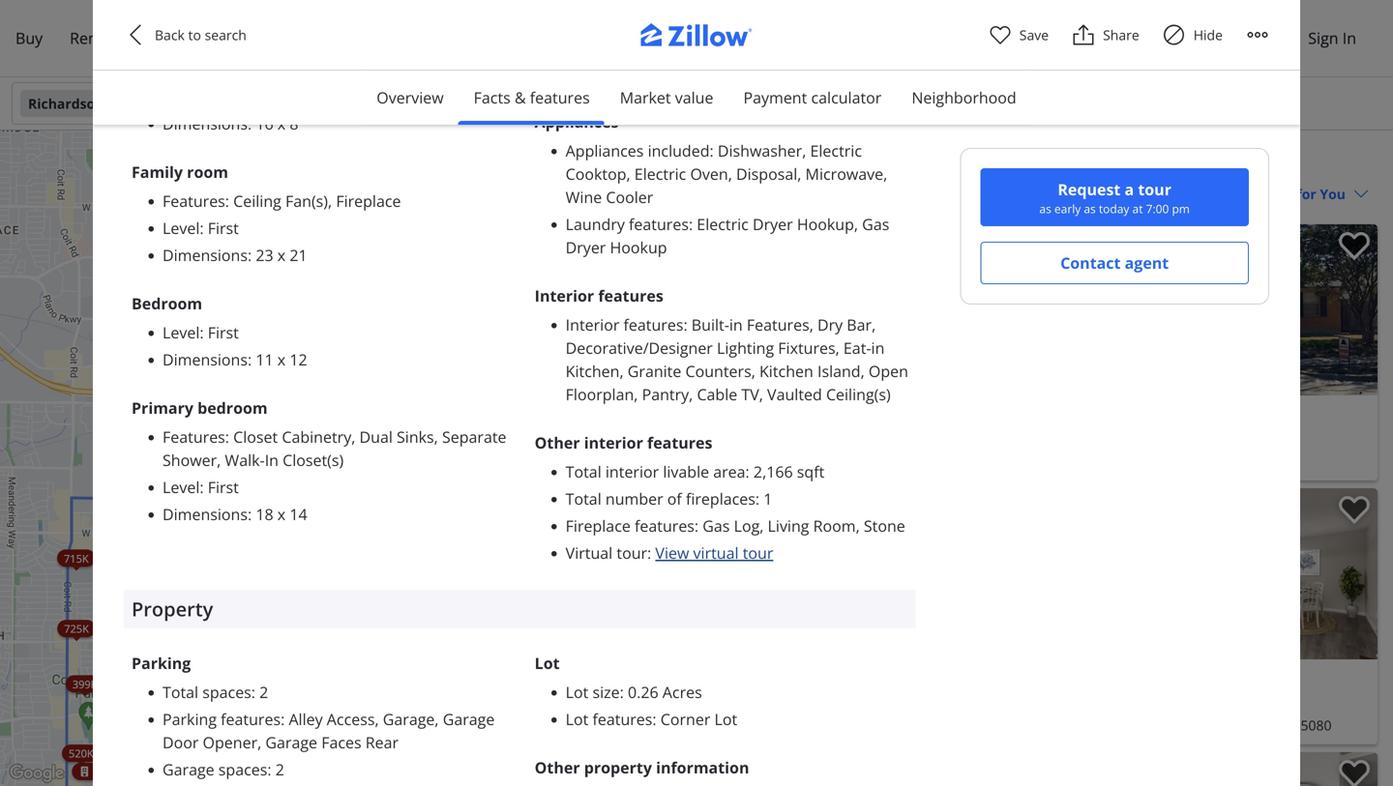 Task type: vqa. For each thing, say whether or not it's contained in the screenshot.


Task type: describe. For each thing, give the bounding box(es) containing it.
: down 86
[[689, 214, 693, 234]]

399k for bottom the 399k link
[[348, 729, 373, 743]]

back
[[155, 26, 185, 44]]

0 horizontal spatial 425k
[[246, 510, 271, 524]]

features up interior features :
[[598, 285, 664, 306]]

: left 23
[[248, 245, 252, 265]]

545k
[[339, 730, 364, 744]]

in up open
[[871, 338, 885, 358]]

0 vertical spatial kitchen
[[132, 7, 191, 27]]

$550,000
[[691, 402, 774, 428]]

: left tile,
[[624, 63, 628, 84]]

new 435k
[[180, 737, 215, 760]]

shower,
[[163, 450, 221, 471]]

interior features
[[535, 285, 664, 306]]

: up 735k at the bottom left
[[225, 427, 229, 447]]

results
[[706, 184, 751, 202]]

0 horizontal spatial garage
[[163, 759, 214, 780]]

contact agent button
[[981, 242, 1249, 284]]

back to search link
[[124, 23, 269, 46]]

0 vertical spatial 340k link
[[407, 718, 445, 735]]

3 for $480,000
[[691, 693, 699, 712]]

1 horizontal spatial 3d
[[523, 630, 532, 639]]

: left 16
[[248, 113, 252, 134]]

primary bedroom
[[132, 398, 268, 418]]

share image
[[1072, 23, 1095, 46]]

199k link
[[152, 769, 191, 786]]

richardson tx real estate & homes for sale
[[687, 149, 1097, 176]]

grace
[[718, 452, 755, 471]]

bedroom
[[132, 293, 202, 314]]

contact
[[1061, 253, 1121, 273]]

features up livable in the bottom of the page
[[647, 432, 713, 453]]

tv,
[[742, 384, 763, 405]]

1 vertical spatial chevron down image
[[1354, 186, 1369, 202]]

space
[[786, 762, 819, 778]]

735k link
[[207, 447, 246, 465]]

2652 custer pkwy #106, richardson, tx 75080
[[1042, 717, 1332, 735]]

450k for the leftmost 450k link
[[244, 691, 268, 705]]

: left 0.26
[[620, 682, 624, 703]]

8
[[290, 113, 299, 134]]

log,
[[734, 516, 764, 536]]

parking for parking
[[132, 653, 191, 674]]

storage
[[739, 762, 783, 778]]

21
[[290, 245, 307, 265]]

heart image
[[989, 23, 1012, 46]]

rent link
[[56, 16, 117, 61]]

405 grace dr, richardson, tx 75081 image
[[683, 225, 1027, 396]]

home loans link
[[169, 16, 286, 61]]

chevron left image for property images, use arrow keys to navigate, image 1 of 40 'group'
[[693, 299, 716, 322]]

sale
[[1058, 149, 1097, 176]]

705 dover dr, richardson, tx 75080 image
[[1034, 225, 1378, 396]]

in up the overview
[[387, 36, 400, 56]]

features up view
[[635, 516, 695, 536]]

0 horizontal spatial 450k link
[[237, 689, 275, 707]]

405 grace dr, richardson, tx 75081 link
[[691, 450, 1019, 473]]

86
[[687, 184, 703, 202]]

bds for $480,000
[[702, 693, 725, 712]]

features, for counters,
[[289, 36, 355, 56]]

805k link
[[306, 448, 344, 466]]

features up hookup
[[629, 214, 689, 234]]

dishwasher, electric cooktop, electric oven, disposal, microwave, wine cooler
[[566, 140, 888, 207]]

780k link
[[314, 449, 352, 467]]

for inside for you 319k
[[373, 704, 386, 713]]

corner
[[661, 709, 711, 730]]

neighborhood button
[[896, 71, 1032, 125]]

0 vertical spatial total
[[566, 461, 602, 482]]

1 vertical spatial of
[[543, 775, 552, 786]]

1 vertical spatial 3d tour
[[118, 680, 147, 689]]

granite inside built-in features, eat-in kitchen, granite counters, kitchen island, pantry
[[163, 59, 216, 80]]

1 horizontal spatial garage
[[266, 732, 317, 753]]

2652 custer pkwy #106, richardson, tx 75080 link
[[1042, 714, 1370, 737]]

0 horizontal spatial 340k
[[349, 750, 374, 764]]

built-in features, eat-in kitchen, granite counters, kitchen island, pantry
[[163, 36, 462, 80]]

built- for features :
[[233, 36, 271, 56]]

0 vertical spatial 340k
[[413, 719, 438, 734]]

485k inside 490k 485k
[[287, 419, 312, 434]]

0 vertical spatial 3d tour
[[523, 630, 553, 639]]

tx inside filters element
[[107, 94, 124, 113]]

estate
[[870, 149, 928, 176]]

bar,
[[847, 314, 876, 335]]

1 vertical spatial dryer
[[566, 237, 606, 258]]

appliances included :
[[566, 140, 718, 161]]

1 vertical spatial 315k
[[292, 453, 317, 468]]

area
[[713, 461, 746, 482]]

laundry features :
[[566, 214, 697, 234]]

1 horizontal spatial 3d tour link
[[511, 628, 557, 654]]

tx left real
[[797, 149, 820, 176]]

facts
[[474, 87, 511, 108]]

richardson, for $480,000
[[805, 717, 880, 735]]

dimensions inside level : first dimensions : 18 x 14
[[163, 504, 248, 525]]

912
[[691, 717, 714, 735]]

: left loans
[[225, 36, 229, 56]]

other for other interior features total interior livable area : 2,166 sqft total number of fireplaces : 1 fireplace features : gas log, living room, stone virtual tour : view virtual tour
[[535, 432, 580, 453]]

: left 18
[[248, 504, 252, 525]]

counters, inside built-in features, eat-in kitchen, granite counters, kitchen island, pantry
[[220, 59, 290, 80]]

first inside bedroom level : first dimensions : 11 x 12
[[208, 322, 239, 343]]

: left 1
[[756, 489, 760, 509]]

help
[[1246, 28, 1280, 48]]

manage rentals link
[[994, 16, 1136, 61]]

1 vertical spatial 399k link
[[342, 727, 380, 745]]

2 as from the left
[[1084, 201, 1096, 217]]

1 x from the top
[[278, 113, 286, 134]]

payment
[[744, 87, 807, 108]]

advertise
[[1149, 28, 1217, 48]]

room
[[187, 161, 228, 182]]

eat- inside built-in features, dry bar, decorative/designer lighting fixtures, eat-in kitchen, granite counters, kitchen island, open floorplan, pantry, cable tv, vaulted ceiling(s)
[[844, 338, 871, 358]]

parking features :
[[163, 709, 289, 730]]

in right search
[[271, 36, 285, 56]]

pantry
[[404, 59, 451, 80]]

separate
[[442, 427, 507, 447]]

oven,
[[690, 163, 732, 184]]

floorplan,
[[566, 384, 638, 405]]

for up "closet(s)"
[[302, 428, 315, 437]]

features for kitchen
[[163, 36, 225, 56]]

to
[[188, 26, 201, 44]]

1.39m
[[104, 578, 135, 592]]

request a tour as early as today at 7:00 pm
[[1040, 179, 1190, 217]]

cabinetry
[[746, 498, 801, 514]]

number
[[606, 489, 663, 509]]

1 vertical spatial 3d tour link
[[105, 678, 151, 704]]

tx inside 912 forreston dr, richardson, tx 75080 link
[[883, 717, 898, 735]]

x inside level : first dimensions : 18 x 14
[[278, 504, 286, 525]]

custer
[[1077, 717, 1118, 735]]

property images, use arrow keys to navigate, image 1 of 20 group
[[683, 489, 1027, 660]]

other property information
[[535, 758, 749, 778]]

0 horizontal spatial 399k link
[[66, 676, 104, 693]]

0 vertical spatial link
[[444, 509, 490, 535]]

real
[[825, 149, 865, 176]]

door
[[163, 732, 199, 753]]

for down "door"
[[155, 764, 169, 773]]

chevron right image for the 405 grace dr, richardson, tx 75081 "image"'s save this home icon
[[994, 299, 1017, 322]]

$550,000 3 bds
[[691, 402, 774, 448]]

level : first dimensions : 18 x 14
[[163, 477, 307, 525]]

2 75080 from the left
[[1293, 717, 1332, 735]]

property images, use arrow keys to navigate, image 1 of 22 group
[[1034, 225, 1378, 400]]

island, inside built-in features, eat-in kitchen, granite counters, kitchen island, pantry
[[352, 59, 400, 80]]

0 horizontal spatial 3d
[[118, 680, 127, 689]]

1 horizontal spatial 450k link
[[612, 439, 650, 456]]

0 horizontal spatial chevron left image
[[124, 23, 147, 46]]

tour for the bottom '3d tour' link
[[128, 680, 147, 689]]

google image
[[5, 762, 69, 787]]

cut:
[[1082, 234, 1104, 250]]

property images, use arrow keys to navigate, image 1 of 28 group
[[1034, 489, 1378, 664]]

save this home image for the 405 grace dr, richardson, tx 75081 "image"
[[988, 232, 1019, 261]]

0 horizontal spatial electric
[[635, 163, 686, 184]]

spaces for garage spaces
[[218, 759, 267, 780]]

kitchen, inside built-in features, eat-in kitchen, granite counters, kitchen island, pantry
[[404, 36, 462, 56]]

tour inside request a tour as early as today at 7:00 pm
[[1138, 179, 1172, 200]]

of inside other interior features total interior livable area : 2,166 sqft total number of fireplaces : 1 fireplace features : gas log, living room, stone virtual tour : view virtual tour
[[667, 489, 682, 509]]

715k
[[64, 551, 89, 566]]

a for request
[[1125, 179, 1134, 200]]

rentals
[[1069, 28, 1122, 48]]

granite inside built-in features, dry bar, decorative/designer lighting fixtures, eat-in kitchen, granite counters, kitchen island, open floorplan, pantry, cable tv, vaulted ceiling(s)
[[628, 361, 682, 382]]

save this home image for 705 dover dr, richardson, tx 75080 image at the right of page
[[1339, 232, 1370, 261]]

property images, use arrow keys to navigate, image 1 of 40 group
[[683, 225, 1027, 400]]

: left view
[[647, 543, 652, 564]]

375k link
[[205, 720, 244, 737]]

eat- inside built-in features, eat-in kitchen, granite counters, kitchen island, pantry
[[359, 36, 387, 56]]

faces
[[321, 732, 362, 753]]

1 vertical spatial total
[[566, 489, 602, 509]]

sign in link
[[1295, 16, 1370, 61]]

1 vertical spatial interior
[[606, 461, 659, 482]]

365k
[[405, 710, 430, 725]]

flooring : tile, wood
[[566, 63, 708, 84]]

735k
[[214, 449, 239, 463]]

: down the shower,
[[200, 477, 204, 498]]

features inside lot lot size : 0.26 acres lot features : corner lot
[[593, 709, 653, 730]]

first inside level : first dimensions : 18 x 14
[[208, 477, 239, 498]]

10)
[[1180, 234, 1197, 250]]

features up opener,
[[221, 709, 281, 730]]

2 horizontal spatial garage
[[443, 709, 495, 730]]

gas inside other interior features total interior livable area : 2,166 sqft total number of fireplaces : 1 fireplace features : gas log, living room, stone virtual tour : view virtual tour
[[703, 516, 730, 536]]

richardson for richardson tx real estate & homes for sale
[[687, 149, 792, 176]]

laundry
[[566, 214, 625, 234]]

interior for interior features
[[535, 285, 594, 306]]

: down custom
[[695, 516, 699, 536]]

2 vertical spatial total
[[163, 682, 198, 703]]

features inside family room features : ceiling fan(s), fireplace level : first dimensions : 23 x 21
[[163, 190, 225, 211]]

: left 789k
[[267, 759, 271, 780]]

chevron left image for property images, use arrow keys to navigate, image 1 of 22 group
[[1044, 299, 1067, 322]]

0 horizontal spatial tour
[[617, 543, 647, 564]]

16
[[256, 113, 274, 134]]

features up decorative/designer
[[624, 314, 684, 335]]

0 vertical spatial 425k link
[[239, 508, 277, 526]]

features : for granite
[[163, 36, 233, 56]]

buy link
[[2, 16, 56, 61]]

725k for 725k 530k
[[539, 483, 564, 497]]

7:00
[[1146, 201, 1169, 217]]

richardson, for $550,000
[[781, 452, 855, 471]]

: left the alley
[[281, 709, 285, 730]]

365k link
[[398, 709, 437, 726]]

main content containing richardson tx real estate & homes for sale
[[668, 131, 1393, 787]]

built- for interior features :
[[692, 314, 730, 335]]

0 horizontal spatial 340k link
[[342, 748, 381, 766]]

1 vertical spatial link
[[405, 742, 452, 768]]

: down 0.26
[[653, 709, 657, 730]]

skip link list tab list
[[361, 71, 1032, 126]]

: left ceiling
[[225, 190, 229, 211]]

tour for the right '3d tour' link
[[534, 630, 553, 639]]

other for other property information
[[535, 758, 580, 778]]

neighborhood
[[912, 87, 1017, 108]]

1 vertical spatial 425k link
[[403, 709, 441, 726]]

error
[[642, 775, 662, 786]]

0 vertical spatial interior
[[584, 432, 643, 453]]

features, for fixtures,
[[747, 314, 814, 335]]

: left 2,166
[[746, 461, 750, 482]]



Task type: locate. For each thing, give the bounding box(es) containing it.
1 horizontal spatial chevron left image
[[1044, 299, 1067, 322]]

features : for walk-
[[163, 427, 233, 447]]

advertise link
[[1136, 16, 1231, 61]]

315k
[[297, 436, 321, 451], [292, 453, 317, 468]]

chevron left image inside property images, use arrow keys to navigate, image 1 of 22 group
[[1044, 299, 1067, 322]]

fan(s),
[[285, 190, 332, 211]]

0 horizontal spatial as
[[1040, 201, 1052, 217]]

features down the flooring
[[530, 87, 590, 108]]

0 vertical spatial counters,
[[220, 59, 290, 80]]

tx inside the '405 grace dr, richardson, tx 75081' link
[[858, 452, 874, 471]]

kitchen, up floorplan,
[[566, 361, 624, 382]]

520k
[[69, 747, 94, 761]]

0 horizontal spatial 485k
[[158, 747, 183, 761]]

1 vertical spatial 485k link
[[152, 745, 190, 762]]

appliances for appliances
[[535, 111, 619, 132]]

2652 custer pkwy #106, richardson, tx 75080 image
[[1034, 489, 1378, 660]]

more image
[[1246, 23, 1270, 46]]

725k inside 725k 530k
[[539, 483, 564, 497]]

zillow logo image
[[619, 23, 774, 57]]

1 vertical spatial chevron left image
[[693, 563, 716, 586]]

appliances
[[535, 111, 619, 132], [566, 140, 644, 161]]

1 bds from the top
[[702, 429, 725, 448]]

1 horizontal spatial 399k link
[[342, 727, 380, 745]]

link
[[444, 509, 490, 535], [405, 742, 452, 768]]

filters element
[[0, 77, 1393, 131]]

0 vertical spatial 3d tour link
[[511, 628, 557, 654]]

725k
[[539, 483, 564, 497], [64, 622, 89, 636]]

sell
[[130, 28, 155, 48]]

340k right for you 319k
[[413, 719, 438, 734]]

level down bedroom
[[163, 322, 200, 343]]

tx up property images, use arrow keys to navigate, image 1 of 25 group
[[1274, 717, 1290, 735]]

0 vertical spatial chevron left image
[[124, 23, 147, 46]]

780k
[[321, 451, 346, 465]]

3 first from the top
[[208, 477, 239, 498]]

2 3 from the top
[[691, 693, 699, 712]]

bds inside $480,000 3 bds
[[702, 693, 725, 712]]

features down size
[[593, 709, 653, 730]]

chevron down image up real
[[843, 96, 858, 111]]

report a map error
[[582, 775, 662, 786]]

dimensions down the shower,
[[163, 504, 248, 525]]

2 features from the top
[[163, 190, 225, 211]]

you
[[317, 428, 332, 437], [313, 445, 328, 454], [388, 704, 403, 713], [171, 764, 185, 773]]

in inside closet cabinetry, dual sinks, separate shower, walk-in closet(s)
[[265, 450, 279, 471]]

1 horizontal spatial 485k
[[287, 419, 312, 434]]

features
[[163, 36, 225, 56], [163, 190, 225, 211], [163, 427, 225, 447]]

market value button
[[605, 71, 729, 125]]

garage,
[[383, 709, 439, 730]]

features inside button
[[530, 87, 590, 108]]

0 vertical spatial kitchen,
[[404, 36, 462, 56]]

total down 530k
[[566, 489, 602, 509]]

level inside level : first dimensions : 18 x 14
[[163, 477, 200, 498]]

tx down sell link
[[107, 94, 124, 113]]

dimensions up primary bedroom
[[163, 349, 248, 370]]

parking up "door"
[[163, 709, 217, 730]]

3 inside $480,000 3 bds
[[691, 693, 699, 712]]

425k right for you 319k
[[410, 710, 435, 725]]

399k for the leftmost the 399k link
[[72, 677, 97, 692]]

$480,000
[[691, 666, 774, 692]]

450k link up number
[[612, 439, 650, 456]]

545k link
[[333, 728, 371, 746]]

payment calculator button
[[728, 71, 897, 125]]

custom
[[699, 498, 743, 514]]

1 horizontal spatial dryer
[[753, 214, 793, 234]]

0 horizontal spatial &
[[515, 87, 526, 108]]

dimensions inside bedroom level : first dimensions : 11 x 12
[[163, 349, 248, 370]]

interior
[[535, 285, 594, 306], [566, 314, 620, 335]]

features, right loans
[[289, 36, 355, 56]]

manage rentals
[[1007, 28, 1122, 48]]

2 for garage spaces : 2
[[276, 759, 284, 780]]

chevron left image inside property images, use arrow keys to navigate, image 1 of 20 group
[[693, 563, 716, 586]]

1 vertical spatial built-
[[692, 314, 730, 335]]

x inside bedroom level : first dimensions : 11 x 12
[[278, 349, 286, 370]]

0 vertical spatial appliances
[[535, 111, 619, 132]]

1 3 from the top
[[691, 429, 699, 448]]

eat- up the overview
[[359, 36, 387, 56]]

3 for $550,000
[[691, 429, 699, 448]]

property images, use arrow keys to navigate, image 1 of 13 group
[[683, 753, 1027, 787]]

725k for 725k
[[64, 622, 89, 636]]

request
[[1058, 179, 1121, 200]]

: up parking features :
[[251, 682, 255, 703]]

425k
[[246, 510, 271, 524], [410, 710, 435, 725]]

490k
[[247, 399, 272, 414]]

1 as from the left
[[1040, 201, 1052, 217]]

0 vertical spatial granite
[[163, 59, 216, 80]]

425k link right for you 319k
[[403, 709, 441, 726]]

2 horizontal spatial kitchen
[[760, 361, 814, 382]]

features, inside built-in features, dry bar, decorative/designer lighting fixtures, eat-in kitchen, granite counters, kitchen island, open floorplan, pantry, cable tv, vaulted ceiling(s)
[[747, 314, 814, 335]]

main navigation
[[0, 0, 1393, 77]]

1 75080 from the left
[[902, 717, 941, 735]]

0 vertical spatial electric
[[810, 140, 862, 161]]

parking for parking features :
[[163, 709, 217, 730]]

0 vertical spatial in
[[1343, 28, 1357, 48]]

other inside other interior features total interior livable area : 2,166 sqft total number of fireplaces : 1 fireplace features : gas log, living room, stone virtual tour : view virtual tour
[[535, 432, 580, 453]]

tour
[[534, 630, 553, 639], [128, 680, 147, 689]]

bds for $550,000
[[702, 429, 725, 448]]

electric inside electric dryer hookup, gas dryer hookup
[[697, 214, 749, 234]]

bds inside $550,000 3 bds
[[702, 429, 725, 448]]

plus image
[[621, 689, 641, 710]]

1 vertical spatial eat-
[[844, 338, 871, 358]]

tile,
[[633, 63, 662, 84]]

chevron down image
[[388, 96, 403, 111], [1354, 186, 1369, 202]]

payment calculator
[[744, 87, 882, 108]]

1 dimensions from the top
[[163, 113, 248, 134]]

features for primary bedroom
[[163, 427, 225, 447]]

kitchen, inside built-in features, dry bar, decorative/designer lighting fixtures, eat-in kitchen, granite counters, kitchen island, open floorplan, pantry, cable tv, vaulted ceiling(s)
[[566, 361, 624, 382]]

650k link
[[591, 424, 629, 442]]

490k 485k
[[247, 399, 312, 434]]

1 horizontal spatial as
[[1084, 201, 1096, 217]]

2 vertical spatial level
[[163, 477, 200, 498]]

0 horizontal spatial tour
[[128, 680, 147, 689]]

0 vertical spatial features,
[[289, 36, 355, 56]]

richardson inside main content
[[687, 149, 792, 176]]

for left 805k
[[298, 445, 311, 454]]

for you 315k
[[297, 428, 332, 451], [292, 445, 328, 468]]

eat- down bar,
[[844, 338, 871, 358]]

1 vertical spatial appliances
[[566, 140, 644, 161]]

fireplace inside other interior features total interior livable area : 2,166 sqft total number of fireplaces : 1 fireplace features : gas log, living room, stone virtual tour : view virtual tour
[[566, 516, 631, 536]]

225k link
[[196, 630, 235, 647]]

: up decorative/designer
[[684, 314, 688, 335]]

0 vertical spatial island,
[[352, 59, 400, 80]]

appliances for appliances included :
[[566, 140, 644, 161]]

2 horizontal spatial electric
[[810, 140, 862, 161]]

18
[[256, 504, 274, 525]]

$480,000 3 bds
[[691, 666, 774, 712]]

main content
[[668, 131, 1393, 787]]

new
[[199, 737, 215, 746]]

kitchen inside built-in features, eat-in kitchen, granite counters, kitchen island, pantry
[[294, 59, 348, 80]]

total
[[566, 461, 602, 482], [566, 489, 602, 509], [163, 682, 198, 703]]

built- inside built-in features, dry bar, decorative/designer lighting fixtures, eat-in kitchen, granite counters, kitchen island, open floorplan, pantry, cable tv, vaulted ceiling(s)
[[692, 314, 730, 335]]

0 vertical spatial dryer
[[753, 214, 793, 234]]

725k link down 530k
[[532, 481, 571, 499]]

1 horizontal spatial in
[[1343, 28, 1357, 48]]

hookup,
[[797, 214, 858, 234]]

granite up pantry, at the left of the page
[[628, 361, 682, 382]]

725k down the 715k
[[64, 622, 89, 636]]

450k link up parking features :
[[237, 689, 275, 707]]

0 vertical spatial 725k link
[[532, 481, 571, 499]]

2 for total spaces : 2
[[259, 682, 268, 703]]

first down "850k" link
[[208, 477, 239, 498]]

1 vertical spatial electric
[[635, 163, 686, 184]]

tour up 7:00 at the top right of the page
[[1138, 179, 1172, 200]]

chevron right image for save this home icon associated with 705 dover dr, richardson, tx 75080 image at the right of page
[[1345, 299, 1368, 322]]

level inside bedroom level : first dimensions : 11 x 12
[[163, 322, 200, 343]]

virtual
[[693, 543, 739, 564]]

: down room
[[200, 218, 204, 238]]

850k link
[[223, 455, 261, 472]]

485k up "closet(s)"
[[287, 419, 312, 434]]

built- inside built-in features, eat-in kitchen, granite counters, kitchen island, pantry
[[233, 36, 271, 56]]

912 forreston dr, richardson, tx 75080
[[691, 717, 941, 735]]

dr, right grace
[[758, 452, 777, 471]]

map region
[[0, 0, 818, 787]]

you inside for you 319k
[[388, 704, 403, 713]]

340k down 545k link
[[349, 750, 374, 764]]

chevron left image
[[693, 299, 716, 322], [1044, 299, 1067, 322]]

x inside family room features : ceiling fan(s), fireplace level : first dimensions : 23 x 21
[[278, 245, 286, 265]]

total spaces : 2
[[163, 682, 268, 703]]

725k down 530k link
[[539, 483, 564, 497]]

495k
[[216, 595, 241, 610]]

1 horizontal spatial 725k
[[539, 483, 564, 497]]

island, inside built-in features, dry bar, decorative/designer lighting fixtures, eat-in kitchen, granite counters, kitchen island, open floorplan, pantry, cable tv, vaulted ceiling(s)
[[818, 361, 865, 382]]

1 horizontal spatial chevron right image
[[1345, 299, 1368, 322]]

homes
[[952, 149, 1018, 176]]

re-center button
[[566, 146, 652, 185]]

kitchen inside built-in features, dry bar, decorative/designer lighting fixtures, eat-in kitchen, granite counters, kitchen island, open floorplan, pantry, cable tv, vaulted ceiling(s)
[[760, 361, 814, 382]]

: left the 11
[[248, 349, 252, 370]]

0 vertical spatial tour
[[534, 630, 553, 639]]

912 forreston dr, richardson, tx 75080 image
[[683, 489, 1027, 660]]

property images, use arrow keys to navigate, image 1 of 25 group
[[1034, 753, 1378, 787]]

2 horizontal spatial tour
[[1138, 179, 1172, 200]]

dimensions left 23
[[163, 245, 248, 265]]

a left "map"
[[613, 775, 618, 786]]

805k
[[313, 450, 338, 464]]

dryer down laundry
[[566, 237, 606, 258]]

485k link up "closet(s)"
[[281, 418, 319, 435]]

2 dimensions from the top
[[163, 245, 248, 265]]

1 vertical spatial garage
[[266, 732, 317, 753]]

2 chevron left image from the left
[[1044, 299, 1067, 322]]

first
[[208, 218, 239, 238], [208, 322, 239, 343], [208, 477, 239, 498]]

price cut: $10,000 (oct 10)
[[1050, 234, 1197, 250]]

chevron right image inside property images, use arrow keys to navigate, image 1 of 22 group
[[1345, 299, 1368, 322]]

4 dimensions from the top
[[163, 504, 248, 525]]

1 chevron down image from the left
[[511, 96, 526, 111]]

450k for the right 450k link
[[619, 440, 644, 454]]

: up the oven,
[[710, 140, 714, 161]]

0 horizontal spatial features,
[[289, 36, 355, 56]]

1 horizontal spatial tour
[[743, 543, 774, 564]]

kitchen, up pantry
[[404, 36, 462, 56]]

richardson for richardson tx
[[28, 94, 104, 113]]

save this home image
[[988, 232, 1019, 261], [1339, 232, 1370, 261], [1339, 761, 1370, 787]]

1 horizontal spatial kitchen,
[[566, 361, 624, 382]]

x left 8
[[278, 113, 286, 134]]

a inside request a tour as early as today at 7:00 pm
[[1125, 179, 1134, 200]]

1 vertical spatial features,
[[747, 314, 814, 335]]

0 horizontal spatial 725k link
[[57, 620, 96, 638]]

appliances up cooktop,
[[566, 140, 644, 161]]

2 bds from the top
[[702, 693, 725, 712]]

1 horizontal spatial 3d tour
[[523, 630, 553, 639]]

dr, for $480,000
[[783, 717, 802, 735]]

overview button
[[361, 71, 459, 125]]

1 vertical spatial island,
[[818, 361, 865, 382]]

chevron right image inside property images, use arrow keys to navigate, image 1 of 40 'group'
[[994, 299, 1017, 322]]

0 vertical spatial other
[[535, 432, 580, 453]]

& right facts
[[515, 87, 526, 108]]

2 level from the top
[[163, 322, 200, 343]]

3 dimensions from the top
[[163, 349, 248, 370]]

0 horizontal spatial 2
[[259, 682, 268, 703]]

closet(s)
[[283, 450, 344, 471]]

hide image
[[1163, 23, 1186, 46]]

1 vertical spatial other
[[535, 758, 580, 778]]

1 features from the top
[[163, 36, 225, 56]]

kitchen up vaulted
[[760, 361, 814, 382]]

dr, right forreston
[[783, 717, 802, 735]]

& inside main content
[[933, 149, 947, 176]]

0 horizontal spatial island,
[[352, 59, 400, 80]]

chevron down image up homes
[[960, 96, 976, 111]]

vaulted
[[767, 384, 822, 405]]

interior down interior features
[[566, 314, 620, 335]]

2
[[259, 682, 268, 703], [276, 759, 284, 780]]

spaces for total spaces
[[202, 682, 251, 703]]

485k link up for you
[[152, 745, 190, 762]]

399k link
[[66, 676, 104, 693], [342, 727, 380, 745]]

& inside button
[[515, 87, 526, 108]]

x left 12
[[278, 349, 286, 370]]

2 x from the top
[[278, 245, 286, 265]]

gas down custom
[[703, 516, 730, 536]]

for you 319k
[[368, 704, 403, 727]]

1 other from the top
[[535, 432, 580, 453]]

1 horizontal spatial granite
[[628, 361, 682, 382]]

1 vertical spatial dr,
[[783, 717, 802, 735]]

stone
[[864, 516, 906, 536]]

1 horizontal spatial 485k link
[[281, 418, 319, 435]]

1 horizontal spatial 399k
[[348, 729, 373, 743]]

0 horizontal spatial chevron left image
[[693, 299, 716, 322]]

of left use on the bottom of the page
[[543, 775, 552, 786]]

electric down included
[[635, 163, 686, 184]]

rear
[[366, 732, 399, 753]]

399k
[[72, 677, 97, 692], [348, 729, 373, 743]]

of down livable in the bottom of the page
[[667, 489, 682, 509]]

features, inside built-in features, eat-in kitchen, granite counters, kitchen island, pantry
[[289, 36, 355, 56]]

4 x from the top
[[278, 504, 286, 525]]

3d tour link
[[511, 628, 557, 654], [105, 678, 151, 704]]

dimensions inside family room features : ceiling fan(s), fireplace level : first dimensions : 23 x 21
[[163, 245, 248, 265]]

0 horizontal spatial 485k link
[[152, 745, 190, 762]]

fireplace inside family room features : ceiling fan(s), fireplace level : first dimensions : 23 x 21
[[336, 190, 401, 211]]

features
[[530, 87, 590, 108], [629, 214, 689, 234], [598, 285, 664, 306], [624, 314, 684, 335], [647, 432, 713, 453], [635, 516, 695, 536], [221, 709, 281, 730], [593, 709, 653, 730]]

0 vertical spatial features
[[163, 36, 225, 56]]

1 horizontal spatial 425k
[[410, 710, 435, 725]]

cooler
[[606, 187, 653, 207]]

chevron down image down "wood"
[[693, 96, 708, 111]]

2 other from the top
[[535, 758, 580, 778]]

3 chevron down image from the left
[[843, 96, 858, 111]]

0 horizontal spatial 75080
[[902, 717, 941, 735]]

in down closet
[[265, 450, 279, 471]]

first down ceiling
[[208, 218, 239, 238]]

chevron right image
[[1345, 563, 1368, 586]]

chevron left image
[[124, 23, 147, 46], [693, 563, 716, 586]]

fixtures,
[[778, 338, 840, 358]]

chevron left image left back
[[124, 23, 147, 46]]

0 vertical spatial fireplace
[[336, 190, 401, 211]]

kitchen
[[132, 7, 191, 27], [294, 59, 348, 80], [760, 361, 814, 382]]

calculator
[[811, 87, 882, 108]]

2 vertical spatial features
[[163, 427, 225, 447]]

1 vertical spatial 399k
[[348, 729, 373, 743]]

chevron down image
[[511, 96, 526, 111], [693, 96, 708, 111], [843, 96, 858, 111], [960, 96, 976, 111]]

1 vertical spatial in
[[265, 450, 279, 471]]

3 inside $550,000 3 bds
[[691, 429, 699, 448]]

0 vertical spatial spaces
[[202, 682, 251, 703]]

1 vertical spatial features
[[163, 190, 225, 211]]

tx left "75081"
[[858, 452, 874, 471]]

0 horizontal spatial dryer
[[566, 237, 606, 258]]

terms of use
[[514, 775, 570, 786]]

425k left the 14
[[246, 510, 271, 524]]

650k
[[597, 426, 622, 440]]

450k up number
[[619, 440, 644, 454]]

a for report
[[613, 775, 618, 786]]

chevron down image right facts
[[511, 96, 526, 111]]

bedroom
[[197, 398, 268, 418]]

0 vertical spatial 2
[[259, 682, 268, 703]]

425k link
[[239, 508, 277, 526], [403, 709, 441, 726]]

of
[[667, 489, 682, 509], [543, 775, 552, 786]]

bds
[[702, 429, 725, 448], [702, 693, 725, 712]]

780k 675k
[[321, 426, 377, 465]]

chevron down image inside filters element
[[388, 96, 403, 111]]

in inside "navigation"
[[1343, 28, 1357, 48]]

1 horizontal spatial of
[[667, 489, 682, 509]]

electric up microwave,
[[810, 140, 862, 161]]

3 up 912
[[691, 693, 699, 712]]

2 features : from the top
[[163, 427, 233, 447]]

a
[[1125, 179, 1134, 200], [613, 775, 618, 786]]

2 vertical spatial first
[[208, 477, 239, 498]]

level inside family room features : ceiling fan(s), fireplace level : first dimensions : 23 x 21
[[163, 218, 200, 238]]

help link
[[1232, 16, 1293, 61]]

1 vertical spatial 340k
[[349, 750, 374, 764]]

interior up number
[[606, 461, 659, 482]]

fireplace right fan(s), on the left top
[[336, 190, 401, 211]]

bds up 405
[[702, 429, 725, 448]]

725k 530k
[[539, 454, 592, 497]]

first inside family room features : ceiling fan(s), fireplace level : first dimensions : 23 x 21
[[208, 218, 239, 238]]

1 vertical spatial 485k
[[158, 747, 183, 761]]

0 horizontal spatial fireplace
[[336, 190, 401, 211]]

dimensions up room
[[163, 113, 248, 134]]

0 horizontal spatial kitchen,
[[404, 36, 462, 56]]

1 horizontal spatial a
[[1125, 179, 1134, 200]]

1 vertical spatial interior
[[566, 314, 620, 335]]

re-center
[[576, 156, 642, 175]]

features,
[[289, 36, 355, 56], [747, 314, 814, 335]]

interior up interior features :
[[535, 285, 594, 306]]

0 horizontal spatial 399k
[[72, 677, 97, 692]]

family
[[132, 161, 183, 182]]

richardson up results
[[687, 149, 792, 176]]

tx inside the "2652 custer pkwy #106, richardson, tx 75080" link
[[1274, 717, 1290, 735]]

1 chevron left image from the left
[[693, 299, 716, 322]]

2 chevron down image from the left
[[693, 96, 708, 111]]

1 horizontal spatial 725k link
[[532, 481, 571, 499]]

re-
[[576, 156, 598, 175]]

4 chevron down image from the left
[[960, 96, 976, 111]]

0 vertical spatial a
[[1125, 179, 1134, 200]]

0 horizontal spatial kitchen
[[132, 7, 191, 27]]

level down family
[[163, 218, 200, 238]]

parking down the property
[[132, 653, 191, 674]]

dr, for $550,000
[[758, 452, 777, 471]]

& right estate
[[933, 149, 947, 176]]

400k
[[321, 726, 345, 740]]

interior for interior features :
[[566, 314, 620, 335]]

1 horizontal spatial fireplace
[[566, 516, 631, 536]]

369k
[[516, 763, 541, 777]]

buy
[[15, 28, 43, 48]]

0 horizontal spatial 3d tour link
[[105, 678, 151, 704]]

chevron right image
[[994, 299, 1017, 322], [1345, 299, 1368, 322]]

2 chevron right image from the left
[[1345, 299, 1368, 322]]

1 vertical spatial kitchen,
[[566, 361, 624, 382]]

richardson inside filters element
[[28, 94, 104, 113]]

3 up 405
[[691, 429, 699, 448]]

3 level from the top
[[163, 477, 200, 498]]

chevron left image inside property images, use arrow keys to navigate, image 1 of 40 'group'
[[693, 299, 716, 322]]

340k link right for you 319k
[[407, 718, 445, 735]]

save this home image
[[1339, 496, 1370, 525]]

789k
[[273, 758, 298, 773]]

pkwy
[[1121, 717, 1154, 735]]

granite down home
[[163, 59, 216, 80]]

912 forreston dr, richardson, tx 75080 link
[[691, 714, 1019, 737]]

1 vertical spatial bds
[[702, 693, 725, 712]]

0 vertical spatial dr,
[[758, 452, 777, 471]]

today
[[1099, 201, 1130, 217]]

625k link
[[338, 425, 377, 443]]

1 horizontal spatial 2
[[276, 759, 284, 780]]

level down the shower,
[[163, 477, 200, 498]]

675k link
[[345, 425, 383, 442]]

cable
[[697, 384, 738, 405]]

1 chevron right image from the left
[[994, 299, 1017, 322]]

island, up ceiling(s)
[[818, 361, 865, 382]]

for up 415k
[[373, 704, 386, 713]]

450k up parking features :
[[244, 691, 268, 705]]

0 horizontal spatial chevron down image
[[388, 96, 403, 111]]

1 vertical spatial spaces
[[218, 759, 267, 780]]

2 first from the top
[[208, 322, 239, 343]]

for you
[[155, 764, 185, 773]]

: down bedroom
[[200, 322, 204, 343]]

0 horizontal spatial in
[[265, 450, 279, 471]]

features, up fixtures,
[[747, 314, 814, 335]]

1 horizontal spatial tour
[[534, 630, 553, 639]]

3 features from the top
[[163, 427, 225, 447]]

1 features : from the top
[[163, 36, 233, 56]]

1 vertical spatial 450k link
[[237, 689, 275, 707]]

kitchen up the sell
[[132, 7, 191, 27]]

415k link
[[348, 724, 387, 742]]

gas inside electric dryer hookup, gas dryer hookup
[[862, 214, 890, 234]]

in up lighting on the right of the page
[[730, 314, 743, 335]]

0 vertical spatial 315k
[[297, 436, 321, 451]]

1 first from the top
[[208, 218, 239, 238]]

0.26
[[628, 682, 659, 703]]

counters, inside built-in features, dry bar, decorative/designer lighting fixtures, eat-in kitchen, granite counters, kitchen island, open floorplan, pantry, cable tv, vaulted ceiling(s)
[[686, 361, 756, 382]]

1 horizontal spatial 75080
[[1293, 717, 1332, 735]]

granite
[[163, 59, 216, 80], [628, 361, 682, 382]]

1 level from the top
[[163, 218, 200, 238]]

dryer down the disposal,
[[753, 214, 793, 234]]

counters, up the cable
[[686, 361, 756, 382]]

3 x from the top
[[278, 349, 286, 370]]

1 vertical spatial 725k link
[[57, 620, 96, 638]]

electric
[[810, 140, 862, 161], [635, 163, 686, 184], [697, 214, 749, 234]]



